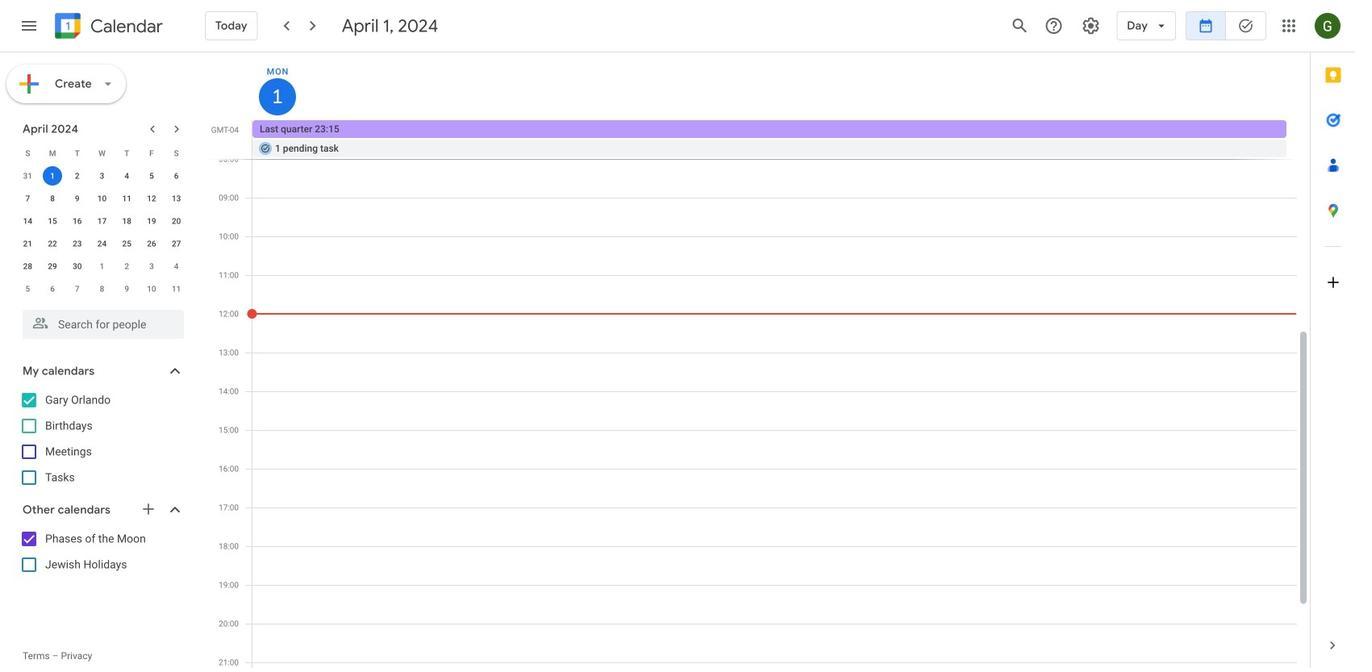 Task type: vqa. For each thing, say whether or not it's contained in the screenshot.
cell
yes



Task type: describe. For each thing, give the bounding box(es) containing it.
5 element
[[142, 166, 161, 186]]

22 element
[[43, 234, 62, 253]]

may 4 element
[[167, 257, 186, 276]]

3 element
[[92, 166, 112, 186]]

may 2 element
[[117, 257, 137, 276]]

may 10 element
[[142, 279, 161, 299]]

1, today element
[[43, 166, 62, 186]]

27 element
[[167, 234, 186, 253]]

20 element
[[167, 211, 186, 231]]

may 3 element
[[142, 257, 161, 276]]

my calendars list
[[3, 387, 200, 491]]

30 element
[[68, 257, 87, 276]]

7 element
[[18, 189, 37, 208]]

26 element
[[142, 234, 161, 253]]

19 element
[[142, 211, 161, 231]]

21 element
[[18, 234, 37, 253]]

8 element
[[43, 189, 62, 208]]

may 5 element
[[18, 279, 37, 299]]

15 element
[[43, 211, 62, 231]]

28 element
[[18, 257, 37, 276]]

april 2024 grid
[[15, 142, 189, 300]]

17 element
[[92, 211, 112, 231]]

other calendars list
[[3, 526, 200, 578]]

may 9 element
[[117, 279, 137, 299]]

25 element
[[117, 234, 137, 253]]

calendar element
[[52, 10, 163, 45]]

add other calendars image
[[140, 501, 157, 517]]

11 element
[[117, 189, 137, 208]]

24 element
[[92, 234, 112, 253]]



Task type: locate. For each thing, give the bounding box(es) containing it.
monday, april 1, today element
[[259, 78, 296, 115]]

9 element
[[68, 189, 87, 208]]

23 element
[[68, 234, 87, 253]]

tab list
[[1312, 52, 1356, 623]]

heading
[[87, 17, 163, 36]]

16 element
[[68, 211, 87, 231]]

row group
[[15, 165, 189, 300]]

0 horizontal spatial cell
[[40, 165, 65, 187]]

may 1 element
[[92, 257, 112, 276]]

may 7 element
[[68, 279, 87, 299]]

row
[[245, 120, 1311, 159], [15, 142, 189, 165], [15, 165, 189, 187], [15, 187, 189, 210], [15, 210, 189, 232], [15, 232, 189, 255], [15, 255, 189, 278], [15, 278, 189, 300]]

cell inside april 2024 grid
[[40, 165, 65, 187]]

4 element
[[117, 166, 137, 186]]

march 31 element
[[18, 166, 37, 186]]

None search field
[[0, 303, 200, 339]]

heading inside 'calendar' element
[[87, 17, 163, 36]]

18 element
[[117, 211, 137, 231]]

1 horizontal spatial cell
[[253, 120, 1297, 159]]

13 element
[[167, 189, 186, 208]]

cell
[[253, 120, 1297, 159], [40, 165, 65, 187]]

Search for people text field
[[32, 310, 174, 339]]

0 vertical spatial cell
[[253, 120, 1297, 159]]

may 11 element
[[167, 279, 186, 299]]

main drawer image
[[19, 16, 39, 36]]

29 element
[[43, 257, 62, 276]]

2 element
[[68, 166, 87, 186]]

may 8 element
[[92, 279, 112, 299]]

6 element
[[167, 166, 186, 186]]

grid
[[207, 52, 1311, 668]]

may 6 element
[[43, 279, 62, 299]]

12 element
[[142, 189, 161, 208]]

14 element
[[18, 211, 37, 231]]

settings menu image
[[1082, 16, 1101, 36]]

10 element
[[92, 189, 112, 208]]

1 vertical spatial cell
[[40, 165, 65, 187]]



